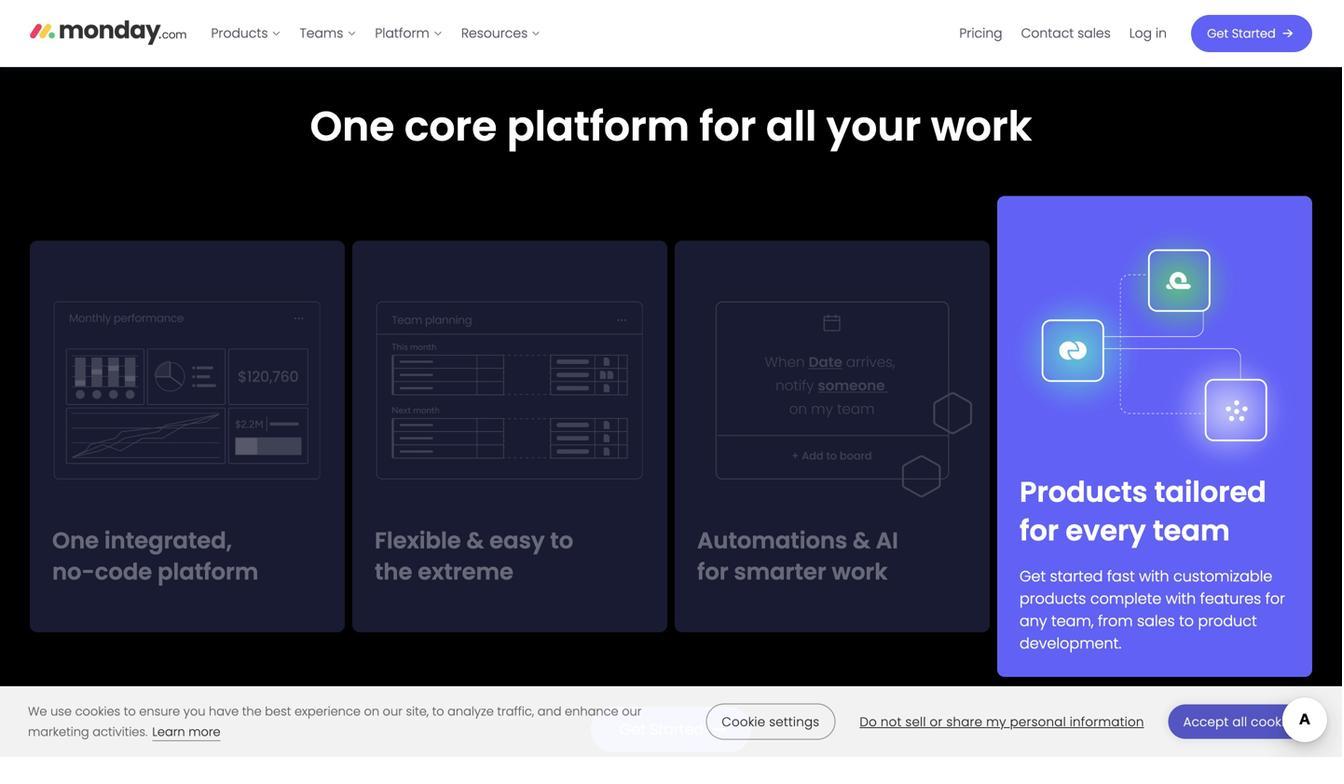 Task type: describe. For each thing, give the bounding box(es) containing it.
we
[[28, 704, 47, 721]]

teams link
[[290, 19, 366, 49]]

contact sales link
[[1012, 19, 1120, 49]]

get started for the get started button to the bottom
[[620, 720, 704, 741]]

in
[[1156, 24, 1167, 42]]

get inside main element
[[1207, 25, 1229, 42]]

cookie
[[722, 714, 766, 731]]

dash 1 image
[[30, 263, 345, 518]]

use
[[50, 704, 72, 721]]

for inside 'automations & ai for smarter work'
[[697, 556, 729, 588]]

personal
[[1010, 714, 1066, 731]]

log in
[[1130, 24, 1167, 42]]

learn more
[[152, 724, 221, 741]]

contact sales
[[1021, 24, 1111, 42]]

code
[[95, 556, 152, 588]]

1 vertical spatial with
[[1166, 589, 1196, 610]]

learn
[[152, 724, 185, 741]]

fast
[[1107, 566, 1135, 587]]

from
[[1098, 611, 1133, 632]]

products
[[1020, 589, 1086, 610]]

platform inside one integrated, no-code platform
[[158, 556, 259, 588]]

every
[[1066, 511, 1146, 551]]

sales inside main element
[[1078, 24, 1111, 42]]

products link
[[202, 19, 290, 49]]

log
[[1130, 24, 1152, 42]]

one for one core platform for all your work
[[310, 98, 395, 155]]

enhance
[[565, 704, 619, 721]]

accept all cookies
[[1183, 714, 1299, 731]]

we use cookies to ensure you have the best experience on our site, to analyze traffic, and enhance our marketing activities.
[[28, 704, 642, 741]]

all inside button
[[1233, 714, 1247, 731]]

learn more link
[[152, 724, 221, 742]]

the inside flexible & easy to the extreme
[[375, 556, 412, 588]]

activities.
[[93, 724, 148, 741]]

sell
[[906, 714, 926, 731]]

accept
[[1183, 714, 1229, 731]]

more
[[189, 724, 221, 741]]

product
[[1198, 611, 1257, 632]]

list containing products
[[202, 0, 550, 67]]

features
[[1200, 589, 1262, 610]]

get inside get started fast with customizable products complete with features for any team, from sales to product development.
[[1020, 566, 1046, 587]]

development.
[[1020, 633, 1122, 654]]

products tailored for every team
[[1020, 473, 1267, 551]]

do
[[860, 714, 877, 731]]

teams
[[300, 24, 343, 42]]

experience
[[295, 704, 361, 721]]

dialog containing cookie settings
[[0, 687, 1342, 758]]

for down db image
[[700, 98, 756, 155]]

1 vertical spatial get started button
[[591, 707, 752, 753]]

to inside flexible & easy to the extreme
[[550, 525, 574, 557]]

settings
[[769, 714, 820, 731]]

analyze
[[448, 704, 494, 721]]

do not sell or share my personal information button
[[845, 705, 1159, 740]]

customizable
[[1174, 566, 1273, 587]]

log in link
[[1120, 19, 1176, 49]]

pricing
[[960, 24, 1003, 42]]

int 1 image
[[675, 263, 990, 518]]

1 our from the left
[[383, 704, 403, 721]]

platform
[[375, 24, 430, 42]]

you
[[183, 704, 206, 721]]

platform link
[[366, 19, 452, 49]]

get started button inside main element
[[1191, 15, 1313, 52]]

tailored
[[1155, 473, 1267, 512]]

no-
[[52, 556, 95, 588]]

automations
[[697, 525, 848, 557]]

any
[[1020, 611, 1047, 632]]

team,
[[1052, 611, 1094, 632]]

core
[[404, 98, 497, 155]]

have
[[209, 704, 239, 721]]

resources
[[461, 24, 528, 42]]

smarter
[[734, 556, 827, 588]]

db image
[[564, 41, 779, 69]]

complete
[[1091, 589, 1162, 610]]

get started for the get started button in the main element
[[1207, 25, 1276, 42]]



Task type: vqa. For each thing, say whether or not it's contained in the screenshot.
share
yes



Task type: locate. For each thing, give the bounding box(es) containing it.
automations & ai for smarter work
[[697, 525, 898, 588]]

0 horizontal spatial products
[[211, 24, 268, 42]]

flexible & easy to the extreme
[[375, 525, 574, 588]]

started
[[1232, 25, 1276, 42], [650, 720, 704, 741]]

all right the accept
[[1233, 714, 1247, 731]]

your
[[827, 98, 921, 155]]

get right the enhance
[[620, 720, 646, 741]]

int up 1 image
[[675, 263, 990, 518]]

easy
[[490, 525, 545, 557]]

0 horizontal spatial started
[[650, 720, 704, 741]]

accept all cookies button
[[1169, 705, 1314, 740]]

2 vertical spatial get
[[620, 720, 646, 741]]

0 vertical spatial get started button
[[1191, 15, 1313, 52]]

to right easy on the bottom of page
[[550, 525, 574, 557]]

site,
[[406, 704, 429, 721]]

get started right the enhance
[[620, 720, 704, 741]]

the
[[375, 556, 412, 588], [242, 704, 262, 721]]

sales right contact
[[1078, 24, 1111, 42]]

information
[[1070, 714, 1144, 731]]

1 horizontal spatial get started button
[[1191, 15, 1313, 52]]

platform
[[507, 98, 690, 155], [158, 556, 259, 588]]

get started inside main element
[[1207, 25, 1276, 42]]

cookies
[[75, 704, 120, 721], [1251, 714, 1299, 731]]

monday.com logo image
[[30, 12, 187, 51]]

get right in
[[1207, 25, 1229, 42]]

the inside we use cookies to ensure you have the best experience on our site, to analyze traffic, and enhance our marketing activities.
[[242, 704, 262, 721]]

for right features
[[1266, 589, 1285, 610]]

to right site,
[[432, 704, 444, 721]]

1 horizontal spatial list
[[950, 0, 1176, 67]]

0 vertical spatial get started
[[1207, 25, 1276, 42]]

& for automations
[[853, 525, 871, 557]]

0 vertical spatial all
[[766, 98, 817, 155]]

0 vertical spatial started
[[1232, 25, 1276, 42]]

the left extreme
[[375, 556, 412, 588]]

sales inside get started fast with customizable products complete with features for any team, from sales to product development.
[[1137, 611, 1175, 632]]

cookie settings
[[722, 714, 820, 731]]

1 vertical spatial sales
[[1137, 611, 1175, 632]]

work
[[931, 98, 1032, 155], [832, 556, 888, 588]]

1 horizontal spatial cookies
[[1251, 714, 1299, 731]]

0 horizontal spatial one
[[52, 525, 99, 557]]

& inside 'automations & ai for smarter work'
[[853, 525, 871, 557]]

1 list from the left
[[202, 0, 550, 67]]

for inside get started fast with customizable products complete with features for any team, from sales to product development.
[[1266, 589, 1285, 610]]

products left teams
[[211, 24, 268, 42]]

0 vertical spatial sales
[[1078, 24, 1111, 42]]

1 horizontal spatial get started
[[1207, 25, 1276, 42]]

dialog
[[0, 687, 1342, 758]]

started for the get started button in the main element
[[1232, 25, 1276, 42]]

work down pricing link
[[931, 98, 1032, 155]]

one integrated, no-code platform
[[52, 525, 259, 588]]

1 vertical spatial all
[[1233, 714, 1247, 731]]

one inside one integrated, no-code platform
[[52, 525, 99, 557]]

to inside get started fast with customizable products complete with features for any team, from sales to product development.
[[1179, 611, 1194, 632]]

1 vertical spatial started
[[650, 720, 704, 741]]

0 horizontal spatial work
[[832, 556, 888, 588]]

1 & from the left
[[467, 525, 484, 557]]

&
[[467, 525, 484, 557], [853, 525, 871, 557]]

products
[[211, 24, 268, 42], [1020, 473, 1148, 512]]

0 vertical spatial with
[[1139, 566, 1170, 587]]

all left your
[[766, 98, 817, 155]]

dash up 1 image
[[30, 263, 345, 518]]

main element
[[202, 0, 1313, 67]]

extreme
[[418, 556, 514, 588]]

my
[[986, 714, 1006, 731]]

cookies right the accept
[[1251, 714, 1299, 731]]

1 vertical spatial products
[[1020, 473, 1148, 512]]

2 & from the left
[[853, 525, 871, 557]]

flexible
[[375, 525, 461, 557]]

products inside main element
[[211, 24, 268, 42]]

with down customizable
[[1166, 589, 1196, 610]]

2 horizontal spatial get
[[1207, 25, 1229, 42]]

0 vertical spatial products
[[211, 24, 268, 42]]

all
[[766, 98, 817, 155], [1233, 714, 1247, 731]]

one core platform for all your work
[[310, 98, 1032, 155]]

the left best
[[242, 704, 262, 721]]

0 horizontal spatial all
[[766, 98, 817, 155]]

do not sell or share my personal information
[[860, 714, 1144, 731]]

get started button
[[1191, 15, 1313, 52], [591, 707, 752, 753]]

products for products
[[211, 24, 268, 42]]

& left easy on the bottom of page
[[467, 525, 484, 557]]

with right fast at the right of the page
[[1139, 566, 1170, 587]]

traffic,
[[497, 704, 534, 721]]

best
[[265, 704, 291, 721]]

1 horizontal spatial &
[[853, 525, 871, 557]]

& left ai
[[853, 525, 871, 557]]

1 horizontal spatial get
[[1020, 566, 1046, 587]]

1 horizontal spatial platform
[[507, 98, 690, 155]]

get up products
[[1020, 566, 1046, 587]]

ai
[[876, 525, 898, 557]]

0 horizontal spatial get
[[620, 720, 646, 741]]

0 horizontal spatial cookies
[[75, 704, 120, 721]]

0 horizontal spatial list
[[202, 0, 550, 67]]

2 list from the left
[[950, 0, 1176, 67]]

get
[[1207, 25, 1229, 42], [1020, 566, 1046, 587], [620, 720, 646, 741]]

1 horizontal spatial one
[[310, 98, 395, 155]]

0 horizontal spatial our
[[383, 704, 403, 721]]

1 horizontal spatial work
[[931, 98, 1032, 155]]

0 vertical spatial the
[[375, 556, 412, 588]]

started right in
[[1232, 25, 1276, 42]]

0 horizontal spatial sales
[[1078, 24, 1111, 42]]

pricing link
[[950, 19, 1012, 49]]

for up started on the right bottom of the page
[[1020, 511, 1059, 551]]

to
[[550, 525, 574, 557], [1179, 611, 1194, 632], [124, 704, 136, 721], [432, 704, 444, 721]]

contact
[[1021, 24, 1074, 42]]

0 vertical spatial get
[[1207, 25, 1229, 42]]

team
[[1153, 511, 1230, 551]]

sales down complete
[[1137, 611, 1175, 632]]

cookie settings button
[[706, 704, 836, 741]]

1 vertical spatial the
[[242, 704, 262, 721]]

to left product
[[1179, 611, 1194, 632]]

work right smarter
[[832, 556, 888, 588]]

1 horizontal spatial our
[[622, 704, 642, 721]]

0 horizontal spatial platform
[[158, 556, 259, 588]]

ensure
[[139, 704, 180, 721]]

cookies inside accept all cookies button
[[1251, 714, 1299, 731]]

1 vertical spatial platform
[[158, 556, 259, 588]]

integrated,
[[104, 525, 232, 557]]

2 our from the left
[[622, 704, 642, 721]]

cookies up activities.
[[75, 704, 120, 721]]

list containing pricing
[[950, 0, 1176, 67]]

marketing
[[28, 724, 89, 741]]

1 horizontal spatial all
[[1233, 714, 1247, 731]]

0 horizontal spatial get started button
[[591, 707, 752, 753]]

share
[[947, 714, 983, 731]]

0 horizontal spatial &
[[467, 525, 484, 557]]

to up activities.
[[124, 704, 136, 721]]

1 vertical spatial work
[[832, 556, 888, 588]]

flex 1 image
[[352, 263, 667, 518]]

not
[[881, 714, 902, 731]]

0 vertical spatial one
[[310, 98, 395, 155]]

0 horizontal spatial get started
[[620, 720, 704, 741]]

started
[[1050, 566, 1103, 587]]

1 vertical spatial get started
[[620, 720, 704, 741]]

started inside main element
[[1232, 25, 1276, 42]]

cookies inside we use cookies to ensure you have the best experience on our site, to analyze traffic, and enhance our marketing activities.
[[75, 704, 120, 721]]

one
[[310, 98, 395, 155], [52, 525, 99, 557]]

on
[[364, 704, 379, 721]]

get started
[[1207, 25, 1276, 42], [620, 720, 704, 741]]

work inside 'automations & ai for smarter work'
[[832, 556, 888, 588]]

get started fast with customizable products complete with features for any team, from sales to product development.
[[1020, 566, 1285, 654]]

list
[[202, 0, 550, 67], [950, 0, 1176, 67]]

frame 1261163594 image
[[997, 219, 1313, 474]]

for inside products tailored for every team
[[1020, 511, 1059, 551]]

1 horizontal spatial products
[[1020, 473, 1148, 512]]

for
[[700, 98, 756, 155], [1020, 511, 1059, 551], [697, 556, 729, 588], [1266, 589, 1285, 610]]

for left smarter
[[697, 556, 729, 588]]

flex up 1 image
[[352, 263, 667, 518]]

1 vertical spatial get
[[1020, 566, 1046, 587]]

1 horizontal spatial sales
[[1137, 611, 1175, 632]]

resources link
[[452, 19, 550, 49]]

products up started on the right bottom of the page
[[1020, 473, 1148, 512]]

with
[[1139, 566, 1170, 587], [1166, 589, 1196, 610]]

one for one integrated, no-code platform
[[52, 525, 99, 557]]

or
[[930, 714, 943, 731]]

0 vertical spatial work
[[931, 98, 1032, 155]]

1 horizontal spatial started
[[1232, 25, 1276, 42]]

1 horizontal spatial the
[[375, 556, 412, 588]]

& for flexible
[[467, 525, 484, 557]]

our right the enhance
[[622, 704, 642, 721]]

our right on
[[383, 704, 403, 721]]

cookies for all
[[1251, 714, 1299, 731]]

cookies for use
[[75, 704, 120, 721]]

0 horizontal spatial the
[[242, 704, 262, 721]]

0 vertical spatial platform
[[507, 98, 690, 155]]

products inside products tailored for every team
[[1020, 473, 1148, 512]]

get started right in
[[1207, 25, 1276, 42]]

& inside flexible & easy to the extreme
[[467, 525, 484, 557]]

our
[[383, 704, 403, 721], [622, 704, 642, 721]]

1 vertical spatial one
[[52, 525, 99, 557]]

and
[[538, 704, 562, 721]]

sales
[[1078, 24, 1111, 42], [1137, 611, 1175, 632]]

products for products tailored for every team
[[1020, 473, 1148, 512]]

started for the get started button to the bottom
[[650, 720, 704, 741]]

started left cookie
[[650, 720, 704, 741]]



